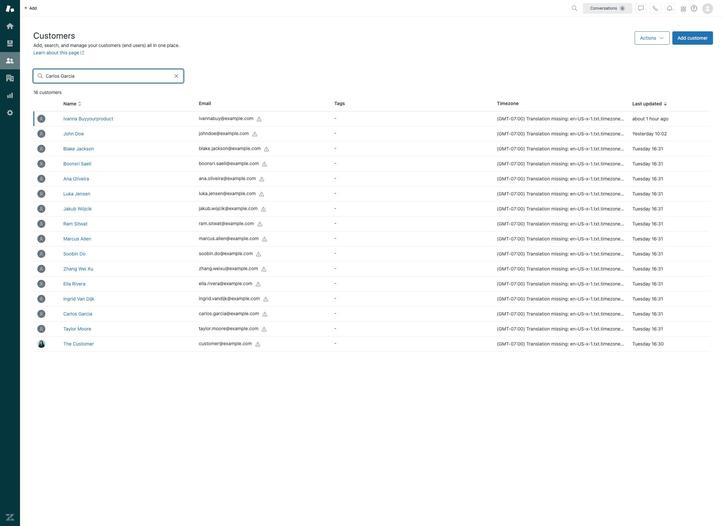 Task type: describe. For each thing, give the bounding box(es) containing it.
Search customers field
[[46, 73, 171, 79]]

zendesk products image
[[682, 7, 686, 11]]

organizations image
[[6, 74, 14, 82]]

x icon image
[[174, 73, 179, 79]]

views image
[[6, 39, 14, 48]]

zendesk support image
[[6, 4, 14, 13]]

get started image
[[6, 22, 14, 30]]

button displays agent's chat status as invisible. image
[[639, 6, 644, 11]]

(opens in a new tab) image
[[79, 51, 84, 55]]



Task type: locate. For each thing, give the bounding box(es) containing it.
customers image
[[6, 56, 14, 65]]

get help image
[[692, 5, 698, 11]]

zendesk image
[[6, 513, 14, 522]]

unverified email image
[[257, 116, 262, 122], [252, 131, 258, 137], [262, 236, 268, 242], [256, 251, 262, 257], [256, 281, 261, 287], [263, 312, 268, 317]]

unverified email image
[[264, 146, 270, 152], [262, 161, 268, 167], [259, 176, 265, 182], [259, 191, 265, 197], [261, 206, 266, 212], [258, 221, 263, 227], [262, 266, 267, 272], [263, 296, 269, 302], [262, 327, 267, 332], [255, 342, 261, 347]]

reporting image
[[6, 91, 14, 100]]

notifications image
[[668, 6, 673, 11]]

admin image
[[6, 108, 14, 117]]

main element
[[0, 0, 20, 526]]



Task type: vqa. For each thing, say whether or not it's contained in the screenshot.
the main element
yes



